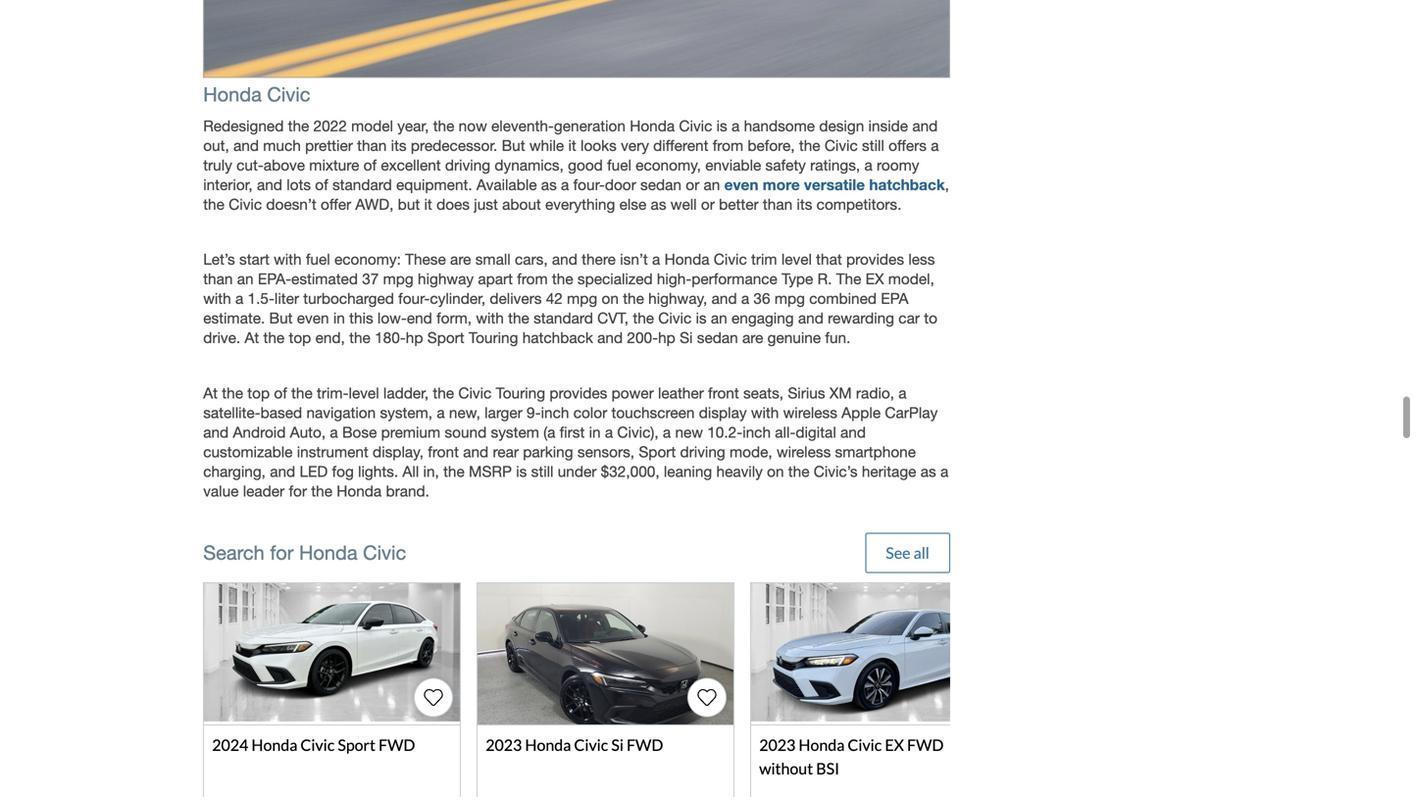 Task type: describe. For each thing, give the bounding box(es) containing it.
2024 honda civic sport fwd image
[[204, 584, 460, 725]]

satellite-
[[203, 404, 261, 422]]

search
[[203, 542, 265, 565]]

sedan inside let's start with fuel economy: these are small cars, and there isn't a honda civic trim level that provides less than an epa-estimated 37 mpg highway apart from the specialized high-performance type r. the ex model, with a 1.5-liter turbocharged four-cylinder, delivers 42 mpg on the highway, and a 36 mpg combined epa estimate. but even in this low-end form, with the standard cvt, the civic is an engaging and rewarding car to drive. at the top end, the 180-hp sport touring hatchback and 200-hp si sedan are genuine fun.
[[697, 329, 738, 347]]

sport inside let's start with fuel economy: these are small cars, and there isn't a honda civic trim level that provides less than an epa-estimated 37 mpg highway apart from the specialized high-performance type r. the ex model, with a 1.5-liter turbocharged four-cylinder, delivers 42 mpg on the highway, and a 36 mpg combined epa estimate. but even in this low-end form, with the standard cvt, the civic is an engaging and rewarding car to drive. at the top end, the 180-hp sport touring hatchback and 200-hp si sedan are genuine fun.
[[427, 329, 465, 347]]

36
[[754, 290, 771, 308]]

parking
[[523, 443, 573, 461]]

still inside redesigned the 2022 model year, the now eleventh-generation honda civic is a handsome design inside and out, and much prettier than its predecessor. but while it looks very different from before, the civic still offers a truly cut-above mixture of excellent driving dynamics, good fuel economy, enviable safety ratings, a roomy interior, and lots of standard equipment. available as a four-door sedan or an
[[862, 137, 885, 154]]

a up enviable
[[732, 117, 740, 135]]

fun.
[[825, 329, 851, 347]]

a up everything
[[561, 176, 569, 194]]

doesn't
[[266, 196, 317, 213]]

on inside at the top of the trim-level ladder, the civic touring provides power leather front seats, sirius xm radio, a satellite-based navigation system, a new, larger 9-inch color touchscreen display with wireless apple carplay and android auto, a bose premium sound system (a first in a civic), a new 10.2-inch all-digital and customizable instrument display, front and rear parking sensors, sport driving mode, wireless smartphone charging, and led fog lights. all in, the msrp is still under $32,000, leaning heavily on the civic's heritage as a value leader for the honda brand.
[[767, 463, 784, 481]]

is inside redesigned the 2022 model year, the now eleventh-generation honda civic is a handsome design inside and out, and much prettier than its predecessor. but while it looks very different from before, the civic still offers a truly cut-above mixture of excellent driving dynamics, good fuel economy, enviable safety ratings, a roomy interior, and lots of standard equipment. available as a four-door sedan or an
[[717, 117, 728, 135]]

as inside , the civic doesn't offer awd, but it does just about everything else as well or better than its competitors.
[[651, 196, 667, 213]]

offer
[[321, 196, 351, 213]]

rewarding
[[828, 310, 895, 327]]

and down apple
[[841, 424, 866, 441]]

estimate.
[[203, 310, 265, 327]]

new
[[675, 424, 703, 441]]

smartphone
[[835, 443, 916, 461]]

standard inside redesigned the 2022 model year, the now eleventh-generation honda civic is a handsome design inside and out, and much prettier than its predecessor. but while it looks very different from before, the civic still offers a truly cut-above mixture of excellent driving dynamics, good fuel economy, enviable safety ratings, a roomy interior, and lots of standard equipment. available as a four-door sedan or an
[[332, 176, 392, 194]]

the inside , the civic doesn't offer awd, but it does just about everything else as well or better than its competitors.
[[203, 196, 225, 213]]

out,
[[203, 137, 229, 154]]

cvt,
[[597, 310, 629, 327]]

sound
[[445, 424, 487, 441]]

2 horizontal spatial of
[[364, 156, 377, 174]]

ladder,
[[383, 384, 429, 402]]

economy,
[[636, 156, 701, 174]]

in inside let's start with fuel economy: these are small cars, and there isn't a honda civic trim level that provides less than an epa-estimated 37 mpg highway apart from the specialized high-performance type r. the ex model, with a 1.5-liter turbocharged four-cylinder, delivers 42 mpg on the highway, and a 36 mpg combined epa estimate. but even in this low-end form, with the standard cvt, the civic is an engaging and rewarding car to drive. at the top end, the 180-hp sport touring hatchback and 200-hp si sedan are genuine fun.
[[333, 310, 345, 327]]

1 horizontal spatial even
[[725, 176, 759, 194]]

let's
[[203, 251, 235, 268]]

civic up performance
[[714, 251, 747, 268]]

, the civic doesn't offer awd, but it does just about everything else as well or better than its competitors.
[[203, 176, 949, 213]]

four- inside let's start with fuel economy: these are small cars, and there isn't a honda civic trim level that provides less than an epa-estimated 37 mpg highway apart from the specialized high-performance type r. the ex model, with a 1.5-liter turbocharged four-cylinder, delivers 42 mpg on the highway, and a 36 mpg combined epa estimate. but even in this low-end form, with the standard cvt, the civic is an engaging and rewarding car to drive. at the top end, the 180-hp sport touring hatchback and 200-hp si sedan are genuine fun.
[[398, 290, 430, 308]]

and down satellite-
[[203, 424, 229, 441]]

2023 honda civic si fwd image
[[478, 584, 734, 725]]

the down this
[[349, 329, 371, 347]]

civic up the much
[[267, 83, 310, 106]]

estimated
[[291, 270, 358, 288]]

2023 for 2023 honda civic ex fwd without bsi
[[759, 736, 796, 755]]

handsome
[[744, 117, 815, 135]]

above
[[264, 156, 305, 174]]

the up satellite-
[[222, 384, 243, 402]]

a up instrument
[[330, 424, 338, 441]]

driving inside at the top of the trim-level ladder, the civic touring provides power leather front seats, sirius xm radio, a satellite-based navigation system, a new, larger 9-inch color touchscreen display with wireless apple carplay and android auto, a bose premium sound system (a first in a civic), a new 10.2-inch all-digital and customizable instrument display, front and rear parking sensors, sport driving mode, wireless smartphone charging, and led fog lights. all in, the msrp is still under $32,000, leaning heavily on the civic's heritage as a value leader for the honda brand.
[[680, 443, 726, 461]]

civic up different at the top of the page
[[679, 117, 712, 135]]

1 horizontal spatial mpg
[[567, 290, 598, 308]]

these
[[405, 251, 446, 268]]

touring inside let's start with fuel economy: these are small cars, and there isn't a honda civic trim level that provides less than an epa-estimated 37 mpg highway apart from the specialized high-performance type r. the ex model, with a 1.5-liter turbocharged four-cylinder, delivers 42 mpg on the highway, and a 36 mpg combined epa estimate. but even in this low-end form, with the standard cvt, the civic is an engaging and rewarding car to drive. at the top end, the 180-hp sport touring hatchback and 200-hp si sedan are genuine fun.
[[469, 329, 518, 347]]

the down specialized
[[623, 290, 644, 308]]

brand.
[[386, 483, 430, 500]]

heavily
[[717, 463, 763, 481]]

2023 honda civic sedan image
[[203, 0, 950, 78]]

the left civic's
[[788, 463, 810, 481]]

just
[[474, 196, 498, 213]]

a up "carplay"
[[899, 384, 907, 402]]

now
[[459, 117, 487, 135]]

rear
[[493, 443, 519, 461]]

from inside redesigned the 2022 model year, the now eleventh-generation honda civic is a handsome design inside and out, and much prettier than its predecessor. but while it looks very different from before, the civic still offers a truly cut-above mixture of excellent driving dynamics, good fuel economy, enviable safety ratings, a roomy interior, and lots of standard equipment. available as a four-door sedan or an
[[713, 137, 744, 154]]

fuel inside redesigned the 2022 model year, the now eleventh-generation honda civic is a handsome design inside and out, and much prettier than its predecessor. but while it looks very different from before, the civic still offers a truly cut-above mixture of excellent driving dynamics, good fuel economy, enviable safety ratings, a roomy interior, and lots of standard equipment. available as a four-door sedan or an
[[607, 156, 632, 174]]

the up the predecessor.
[[433, 117, 455, 135]]

the up based
[[291, 384, 313, 402]]

1 horizontal spatial are
[[742, 329, 763, 347]]

1 vertical spatial wireless
[[777, 443, 831, 461]]

r.
[[818, 270, 832, 288]]

at inside at the top of the trim-level ladder, the civic touring provides power leather front seats, sirius xm radio, a satellite-based navigation system, a new, larger 9-inch color touchscreen display with wireless apple carplay and android auto, a bose premium sound system (a first in a civic), a new 10.2-inch all-digital and customizable instrument display, front and rear parking sensors, sport driving mode, wireless smartphone charging, and led fog lights. all in, the msrp is still under $32,000, leaning heavily on the civic's heritage as a value leader for the honda brand.
[[203, 384, 218, 402]]

inside
[[869, 117, 908, 135]]

ex inside let's start with fuel economy: these are small cars, and there isn't a honda civic trim level that provides less than an epa-estimated 37 mpg highway apart from the specialized high-performance type r. the ex model, with a 1.5-liter turbocharged four-cylinder, delivers 42 mpg on the highway, and a 36 mpg combined epa estimate. but even in this low-end form, with the standard cvt, the civic is an engaging and rewarding car to drive. at the top end, the 180-hp sport touring hatchback and 200-hp si sedan are genuine fun.
[[866, 270, 884, 288]]

a left 'roomy'
[[865, 156, 873, 174]]

civic inside 2024 honda civic sport fwd link
[[301, 736, 335, 755]]

ex inside '2023 honda civic ex fwd without bsi'
[[885, 736, 904, 755]]

cylinder,
[[430, 290, 486, 308]]

better
[[719, 196, 759, 213]]

interior,
[[203, 176, 253, 194]]

lots
[[287, 176, 311, 194]]

but inside let's start with fuel economy: these are small cars, and there isn't a honda civic trim level that provides less than an epa-estimated 37 mpg highway apart from the specialized high-performance type r. the ex model, with a 1.5-liter turbocharged four-cylinder, delivers 42 mpg on the highway, and a 36 mpg combined epa estimate. but even in this low-end form, with the standard cvt, the civic is an engaging and rewarding car to drive. at the top end, the 180-hp sport touring hatchback and 200-hp si sedan are genuine fun.
[[269, 310, 293, 327]]

2024 honda civic sport fwd
[[212, 736, 415, 755]]

1 vertical spatial for
[[270, 542, 294, 565]]

highway
[[418, 270, 474, 288]]

its inside , the civic doesn't offer awd, but it does just about everything else as well or better than its competitors.
[[797, 196, 813, 213]]

37
[[362, 270, 379, 288]]

truly
[[203, 156, 232, 174]]

honda civic
[[203, 83, 310, 106]]

very
[[621, 137, 649, 154]]

and right cars,
[[552, 251, 578, 268]]

versatile
[[804, 176, 865, 194]]

the up safety
[[799, 137, 821, 154]]

much
[[263, 137, 301, 154]]

2023 honda civic ex fwd without bsi image
[[752, 584, 1008, 725]]

a right offers
[[931, 137, 939, 154]]

competitors.
[[817, 196, 902, 213]]

else
[[620, 196, 647, 213]]

2023 for 2023 honda civic si fwd
[[486, 736, 522, 755]]

or inside redesigned the 2022 model year, the now eleventh-generation honda civic is a handsome design inside and out, and much prettier than its predecessor. but while it looks very different from before, the civic still offers a truly cut-above mixture of excellent driving dynamics, good fuel economy, enviable safety ratings, a roomy interior, and lots of standard equipment. available as a four-door sedan or an
[[686, 176, 700, 194]]

the
[[836, 270, 862, 288]]

excellent
[[381, 156, 441, 174]]

does
[[437, 196, 470, 213]]

android
[[233, 424, 286, 441]]

the down delivers
[[508, 310, 529, 327]]

and down cvt, at left
[[598, 329, 623, 347]]

while
[[530, 137, 564, 154]]

the right in,
[[443, 463, 465, 481]]

and down above on the top
[[257, 176, 282, 194]]

four- inside redesigned the 2022 model year, the now eleventh-generation honda civic is a handsome design inside and out, and much prettier than its predecessor. but while it looks very different from before, the civic still offers a truly cut-above mixture of excellent driving dynamics, good fuel economy, enviable safety ratings, a roomy interior, and lots of standard equipment. available as a four-door sedan or an
[[573, 176, 605, 194]]

0 vertical spatial inch
[[541, 404, 569, 422]]

civic inside '2023 honda civic ex fwd without bsi'
[[848, 736, 882, 755]]

1 vertical spatial an
[[237, 270, 254, 288]]

fog
[[332, 463, 354, 481]]

provides inside at the top of the trim-level ladder, the civic touring provides power leather front seats, sirius xm radio, a satellite-based navigation system, a new, larger 9-inch color touchscreen display with wireless apple carplay and android auto, a bose premium sound system (a first in a civic), a new 10.2-inch all-digital and customizable instrument display, front and rear parking sensors, sport driving mode, wireless smartphone charging, and led fog lights. all in, the msrp is still under $32,000, leaning heavily on the civic's heritage as a value leader for the honda brand.
[[550, 384, 608, 402]]

civic inside 2023 honda civic si fwd link
[[574, 736, 608, 755]]

0 vertical spatial are
[[450, 251, 471, 268]]

but inside redesigned the 2022 model year, the now eleventh-generation honda civic is a handsome design inside and out, and much prettier than its predecessor. but while it looks very different from before, the civic still offers a truly cut-above mixture of excellent driving dynamics, good fuel economy, enviable safety ratings, a roomy interior, and lots of standard equipment. available as a four-door sedan or an
[[502, 137, 525, 154]]

seats,
[[743, 384, 784, 402]]

standard inside let's start with fuel economy: these are small cars, and there isn't a honda civic trim level that provides less than an epa-estimated 37 mpg highway apart from the specialized high-performance type r. the ex model, with a 1.5-liter turbocharged four-cylinder, delivers 42 mpg on the highway, and a 36 mpg combined epa estimate. but even in this low-end form, with the standard cvt, the civic is an engaging and rewarding car to drive. at the top end, the 180-hp sport touring hatchback and 200-hp si sedan are genuine fun.
[[534, 310, 593, 327]]

premium
[[381, 424, 441, 441]]

delivers
[[490, 290, 542, 308]]

honda inside redesigned the 2022 model year, the now eleventh-generation honda civic is a handsome design inside and out, and much prettier than its predecessor. but while it looks very different from before, the civic still offers a truly cut-above mixture of excellent driving dynamics, good fuel economy, enviable safety ratings, a roomy interior, and lots of standard equipment. available as a four-door sedan or an
[[630, 117, 675, 135]]

civic),
[[617, 424, 659, 441]]

design
[[819, 117, 864, 135]]

and down performance
[[712, 290, 737, 308]]

1 horizontal spatial front
[[708, 384, 739, 402]]

2024
[[212, 736, 248, 755]]

turbocharged
[[303, 290, 394, 308]]

with up estimate.
[[203, 290, 231, 308]]

instrument
[[297, 443, 369, 461]]

engaging
[[732, 310, 794, 327]]

with down delivers
[[476, 310, 504, 327]]

msrp
[[469, 463, 512, 481]]

a up estimate.
[[235, 290, 244, 308]]

economy:
[[334, 251, 401, 268]]

with up epa- in the top left of the page
[[274, 251, 302, 268]]

epa-
[[258, 270, 291, 288]]

the up the much
[[288, 117, 309, 135]]

trim-
[[317, 384, 349, 402]]

navigation
[[306, 404, 376, 422]]

a left the 36
[[741, 290, 750, 308]]

2023 honda civic si fwd
[[486, 736, 663, 755]]

for inside at the top of the trim-level ladder, the civic touring provides power leather front seats, sirius xm radio, a satellite-based navigation system, a new, larger 9-inch color touchscreen display with wireless apple carplay and android auto, a bose premium sound system (a first in a civic), a new 10.2-inch all-digital and customizable instrument display, front and rear parking sensors, sport driving mode, wireless smartphone charging, and led fog lights. all in, the msrp is still under $32,000, leaning heavily on the civic's heritage as a value leader for the honda brand.
[[289, 483, 307, 500]]

low-
[[378, 310, 407, 327]]

sedan inside redesigned the 2022 model year, the now eleventh-generation honda civic is a handsome design inside and out, and much prettier than its predecessor. but while it looks very different from before, the civic still offers a truly cut-above mixture of excellent driving dynamics, good fuel economy, enviable safety ratings, a roomy interior, and lots of standard equipment. available as a four-door sedan or an
[[641, 176, 682, 194]]

civic down highway,
[[658, 310, 692, 327]]

2 hp from the left
[[658, 329, 676, 347]]

power
[[612, 384, 654, 402]]

honda inside '2023 honda civic ex fwd without bsi'
[[799, 736, 845, 755]]

system
[[491, 424, 539, 441]]

the down liter
[[263, 329, 285, 347]]

mixture
[[309, 156, 359, 174]]

bsi
[[816, 759, 840, 778]]

more
[[763, 176, 800, 194]]

end
[[407, 310, 432, 327]]

sirius
[[788, 384, 825, 402]]

digital
[[796, 424, 836, 441]]

fuel inside let's start with fuel economy: these are small cars, and there isn't a honda civic trim level that provides less than an epa-estimated 37 mpg highway apart from the specialized high-performance type r. the ex model, with a 1.5-liter turbocharged four-cylinder, delivers 42 mpg on the highway, and a 36 mpg combined epa estimate. but even in this low-end form, with the standard cvt, the civic is an engaging and rewarding car to drive. at the top end, the 180-hp sport touring hatchback and 200-hp si sedan are genuine fun.
[[306, 251, 330, 268]]

2023 honda civic ex fwd without bsi link
[[751, 583, 1009, 797]]

civic down design
[[825, 137, 858, 154]]

1 horizontal spatial of
[[315, 176, 328, 194]]

sport inside at the top of the trim-level ladder, the civic touring provides power leather front seats, sirius xm radio, a satellite-based navigation system, a new, larger 9-inch color touchscreen display with wireless apple carplay and android auto, a bose premium sound system (a first in a civic), a new 10.2-inch all-digital and customizable instrument display, front and rear parking sensors, sport driving mode, wireless smartphone charging, and led fog lights. all in, the msrp is still under $32,000, leaning heavily on the civic's heritage as a value leader for the honda brand.
[[639, 443, 676, 461]]

fwd for 2024 honda civic sport fwd
[[379, 736, 415, 755]]

provides inside let's start with fuel economy: these are small cars, and there isn't a honda civic trim level that provides less than an epa-estimated 37 mpg highway apart from the specialized high-performance type r. the ex model, with a 1.5-liter turbocharged four-cylinder, delivers 42 mpg on the highway, and a 36 mpg combined epa estimate. but even in this low-end form, with the standard cvt, the civic is an engaging and rewarding car to drive. at the top end, the 180-hp sport touring hatchback and 200-hp si sedan are genuine fun.
[[846, 251, 904, 268]]

9-
[[527, 404, 541, 422]]

and down redesigned in the left top of the page
[[233, 137, 259, 154]]

a up sensors,
[[605, 424, 613, 441]]

value
[[203, 483, 239, 500]]

1 horizontal spatial hatchback
[[869, 176, 945, 194]]

10.2-
[[707, 424, 743, 441]]

2 horizontal spatial mpg
[[775, 290, 805, 308]]

that
[[816, 251, 842, 268]]

there
[[582, 251, 616, 268]]

all
[[914, 544, 930, 563]]

it inside redesigned the 2022 model year, the now eleventh-generation honda civic is a handsome design inside and out, and much prettier than its predecessor. but while it looks very different from before, the civic still offers a truly cut-above mixture of excellent driving dynamics, good fuel economy, enviable safety ratings, a roomy interior, and lots of standard equipment. available as a four-door sedan or an
[[568, 137, 577, 154]]



Task type: locate. For each thing, give the bounding box(es) containing it.
honda inside let's start with fuel economy: these are small cars, and there isn't a honda civic trim level that provides less than an epa-estimated 37 mpg highway apart from the specialized high-performance type r. the ex model, with a 1.5-liter turbocharged four-cylinder, delivers 42 mpg on the highway, and a 36 mpg combined epa estimate. but even in this low-end form, with the standard cvt, the civic is an engaging and rewarding car to drive. at the top end, the 180-hp sport touring hatchback and 200-hp si sedan are genuine fun.
[[665, 251, 710, 268]]

0 vertical spatial driving
[[445, 156, 491, 174]]

everything
[[545, 196, 615, 213]]

touring up 9-
[[496, 384, 545, 402]]

2 vertical spatial an
[[711, 310, 728, 327]]

an down enviable
[[704, 176, 720, 194]]

highway,
[[649, 290, 708, 308]]

roomy
[[877, 156, 920, 174]]

1 horizontal spatial four-
[[573, 176, 605, 194]]

touring down form,
[[469, 329, 518, 347]]

still inside at the top of the trim-level ladder, the civic touring provides power leather front seats, sirius xm radio, a satellite-based navigation system, a new, larger 9-inch color touchscreen display with wireless apple carplay and android auto, a bose premium sound system (a first in a civic), a new 10.2-inch all-digital and customizable instrument display, front and rear parking sensors, sport driving mode, wireless smartphone charging, and led fog lights. all in, the msrp is still under $32,000, leaning heavily on the civic's heritage as a value leader for the honda brand.
[[531, 463, 554, 481]]

than down let's
[[203, 270, 233, 288]]

civic inside at the top of the trim-level ladder, the civic touring provides power leather front seats, sirius xm radio, a satellite-based navigation system, a new, larger 9-inch color touchscreen display with wireless apple carplay and android auto, a bose premium sound system (a first in a civic), a new 10.2-inch all-digital and customizable instrument display, front and rear parking sensors, sport driving mode, wireless smartphone charging, and led fog lights. all in, the msrp is still under $32,000, leaning heavily on the civic's heritage as a value leader for the honda brand.
[[458, 384, 492, 402]]

1 vertical spatial four-
[[398, 290, 430, 308]]

1 vertical spatial provides
[[550, 384, 608, 402]]

in down color
[[589, 424, 601, 441]]

0 vertical spatial sport
[[427, 329, 465, 347]]

0 horizontal spatial in
[[333, 310, 345, 327]]

year,
[[397, 117, 429, 135]]

honda inside at the top of the trim-level ladder, the civic touring provides power leather front seats, sirius xm radio, a satellite-based navigation system, a new, larger 9-inch color touchscreen display with wireless apple carplay and android auto, a bose premium sound system (a first in a civic), a new 10.2-inch all-digital and customizable instrument display, front and rear parking sensors, sport driving mode, wireless smartphone charging, and led fog lights. all in, the msrp is still under $32,000, leaning heavily on the civic's heritage as a value leader for the honda brand.
[[337, 483, 382, 500]]

without
[[759, 759, 813, 778]]

about
[[502, 196, 541, 213]]

are down engaging
[[742, 329, 763, 347]]

an down performance
[[711, 310, 728, 327]]

the up "42"
[[552, 270, 573, 288]]

than down model at the left of page
[[357, 137, 387, 154]]

performance
[[692, 270, 778, 288]]

drive.
[[203, 329, 240, 347]]

still down inside
[[862, 137, 885, 154]]

hatchback inside let's start with fuel economy: these are small cars, and there isn't a honda civic trim level that provides less than an epa-estimated 37 mpg highway apart from the specialized high-performance type r. the ex model, with a 1.5-liter turbocharged four-cylinder, delivers 42 mpg on the highway, and a 36 mpg combined epa estimate. but even in this low-end form, with the standard cvt, the civic is an engaging and rewarding car to drive. at the top end, the 180-hp sport touring hatchback and 200-hp si sedan are genuine fun.
[[523, 329, 593, 347]]

0 vertical spatial of
[[364, 156, 377, 174]]

1 vertical spatial sport
[[639, 443, 676, 461]]

0 horizontal spatial fuel
[[306, 251, 330, 268]]

si down 2023 honda civic si fwd image
[[611, 736, 624, 755]]

0 horizontal spatial even
[[297, 310, 329, 327]]

a left new,
[[437, 404, 445, 422]]

on inside let's start with fuel economy: these are small cars, and there isn't a honda civic trim level that provides less than an epa-estimated 37 mpg highway apart from the specialized high-performance type r. the ex model, with a 1.5-liter turbocharged four-cylinder, delivers 42 mpg on the highway, and a 36 mpg combined epa estimate. but even in this low-end form, with the standard cvt, the civic is an engaging and rewarding car to drive. at the top end, the 180-hp sport touring hatchback and 200-hp si sedan are genuine fun.
[[602, 290, 619, 308]]

0 horizontal spatial hp
[[406, 329, 423, 347]]

2 fwd from the left
[[627, 736, 663, 755]]

leader
[[243, 483, 285, 500]]

is inside at the top of the trim-level ladder, the civic touring provides power leather front seats, sirius xm radio, a satellite-based navigation system, a new, larger 9-inch color touchscreen display with wireless apple carplay and android auto, a bose premium sound system (a first in a civic), a new 10.2-inch all-digital and customizable instrument display, front and rear parking sensors, sport driving mode, wireless smartphone charging, and led fog lights. all in, the msrp is still under $32,000, leaning heavily on the civic's heritage as a value leader for the honda brand.
[[516, 463, 527, 481]]

civic down "interior,"
[[229, 196, 262, 213]]

1 horizontal spatial than
[[357, 137, 387, 154]]

display,
[[373, 443, 424, 461]]

1 horizontal spatial standard
[[534, 310, 593, 327]]

door
[[605, 176, 636, 194]]

1 vertical spatial still
[[531, 463, 554, 481]]

inch up "mode,"
[[743, 424, 771, 441]]

ex down 2023 honda civic ex fwd without bsi image
[[885, 736, 904, 755]]

mpg down type
[[775, 290, 805, 308]]

1 vertical spatial or
[[701, 196, 715, 213]]

1 hp from the left
[[406, 329, 423, 347]]

1 horizontal spatial or
[[701, 196, 715, 213]]

fwd for 2023 honda civic si fwd
[[627, 736, 663, 755]]

available
[[477, 176, 537, 194]]

3 fwd from the left
[[907, 736, 944, 755]]

0 vertical spatial touring
[[469, 329, 518, 347]]

or up 'well'
[[686, 176, 700, 194]]

its up excellent
[[391, 137, 407, 154]]

high-
[[657, 270, 692, 288]]

1 fwd from the left
[[379, 736, 415, 755]]

an inside redesigned the 2022 model year, the now eleventh-generation honda civic is a handsome design inside and out, and much prettier than its predecessor. but while it looks very different from before, the civic still offers a truly cut-above mixture of excellent driving dynamics, good fuel economy, enviable safety ratings, a roomy interior, and lots of standard equipment. available as a four-door sedan or an
[[704, 176, 720, 194]]

driving inside redesigned the 2022 model year, the now eleventh-generation honda civic is a handsome design inside and out, and much prettier than its predecessor. but while it looks very different from before, the civic still offers a truly cut-above mixture of excellent driving dynamics, good fuel economy, enviable safety ratings, a roomy interior, and lots of standard equipment. available as a four-door sedan or an
[[445, 156, 491, 174]]

see
[[886, 544, 911, 563]]

four- up end
[[398, 290, 430, 308]]

is down "rear"
[[516, 463, 527, 481]]

0 horizontal spatial inch
[[541, 404, 569, 422]]

1 vertical spatial are
[[742, 329, 763, 347]]

0 horizontal spatial as
[[541, 176, 557, 194]]

civic inside , the civic doesn't offer awd, but it does just about everything else as well or better than its competitors.
[[229, 196, 262, 213]]

1 horizontal spatial it
[[568, 137, 577, 154]]

fwd inside '2023 honda civic ex fwd without bsi'
[[907, 736, 944, 755]]

on up cvt, at left
[[602, 290, 619, 308]]

wireless down sirius
[[783, 404, 838, 422]]

level inside at the top of the trim-level ladder, the civic touring provides power leather front seats, sirius xm radio, a satellite-based navigation system, a new, larger 9-inch color touchscreen display with wireless apple carplay and android auto, a bose premium sound system (a first in a civic), a new 10.2-inch all-digital and customizable instrument display, front and rear parking sensors, sport driving mode, wireless smartphone charging, and led fog lights. all in, the msrp is still under $32,000, leaning heavily on the civic's heritage as a value leader for the honda brand.
[[349, 384, 379, 402]]

1 horizontal spatial fuel
[[607, 156, 632, 174]]

1 horizontal spatial fwd
[[627, 736, 663, 755]]

on
[[602, 290, 619, 308], [767, 463, 784, 481]]

than inside redesigned the 2022 model year, the now eleventh-generation honda civic is a handsome design inside and out, and much prettier than its predecessor. but while it looks very different from before, the civic still offers a truly cut-above mixture of excellent driving dynamics, good fuel economy, enviable safety ratings, a roomy interior, and lots of standard equipment. available as a four-door sedan or an
[[357, 137, 387, 154]]

0 horizontal spatial front
[[428, 443, 459, 461]]

1 vertical spatial level
[[349, 384, 379, 402]]

0 vertical spatial hatchback
[[869, 176, 945, 194]]

2023 inside '2023 honda civic ex fwd without bsi'
[[759, 736, 796, 755]]

of up based
[[274, 384, 287, 402]]

equipment.
[[396, 176, 472, 194]]

civic down 2023 honda civic ex fwd without bsi image
[[848, 736, 882, 755]]

all
[[403, 463, 419, 481]]

1 vertical spatial inch
[[743, 424, 771, 441]]

combined
[[809, 290, 877, 308]]

1 horizontal spatial in
[[589, 424, 601, 441]]

standard down "42"
[[534, 310, 593, 327]]

even up better
[[725, 176, 759, 194]]

dynamics,
[[495, 156, 564, 174]]

before,
[[748, 137, 795, 154]]

inch
[[541, 404, 569, 422], [743, 424, 771, 441]]

1 vertical spatial standard
[[534, 310, 593, 327]]

is inside let's start with fuel economy: these are small cars, and there isn't a honda civic trim level that provides less than an epa-estimated 37 mpg highway apart from the specialized high-performance type r. the ex model, with a 1.5-liter turbocharged four-cylinder, delivers 42 mpg on the highway, and a 36 mpg combined epa estimate. but even in this low-end form, with the standard cvt, the civic is an engaging and rewarding car to drive. at the top end, the 180-hp sport touring hatchback and 200-hp si sedan are genuine fun.
[[696, 310, 707, 327]]

even more versatile hatchback link
[[725, 176, 945, 194]]

are up highway
[[450, 251, 471, 268]]

than inside , the civic doesn't offer awd, but it does just about everything else as well or better than its competitors.
[[763, 196, 793, 213]]

hatchback
[[869, 176, 945, 194], [523, 329, 593, 347]]

but
[[398, 196, 420, 213]]

the up new,
[[433, 384, 454, 402]]

model
[[351, 117, 393, 135]]

less
[[909, 251, 935, 268]]

for right the 'search'
[[270, 542, 294, 565]]

1 horizontal spatial driving
[[680, 443, 726, 461]]

0 vertical spatial its
[[391, 137, 407, 154]]

of right 'lots' in the top of the page
[[315, 176, 328, 194]]

on down "mode,"
[[767, 463, 784, 481]]

see all
[[886, 544, 930, 563]]

as left 'well'
[[651, 196, 667, 213]]

top inside let's start with fuel economy: these are small cars, and there isn't a honda civic trim level that provides less than an epa-estimated 37 mpg highway apart from the specialized high-performance type r. the ex model, with a 1.5-liter turbocharged four-cylinder, delivers 42 mpg on the highway, and a 36 mpg combined epa estimate. but even in this low-end form, with the standard cvt, the civic is an engaging and rewarding car to drive. at the top end, the 180-hp sport touring hatchback and 200-hp si sedan are genuine fun.
[[289, 329, 311, 347]]

and up leader
[[270, 463, 295, 481]]

1 horizontal spatial sedan
[[697, 329, 738, 347]]

0 horizontal spatial sedan
[[641, 176, 682, 194]]

si down highway,
[[680, 329, 693, 347]]

0 vertical spatial for
[[289, 483, 307, 500]]

a
[[732, 117, 740, 135], [931, 137, 939, 154], [865, 156, 873, 174], [561, 176, 569, 194], [652, 251, 660, 268], [235, 290, 244, 308], [741, 290, 750, 308], [899, 384, 907, 402], [437, 404, 445, 422], [330, 424, 338, 441], [605, 424, 613, 441], [663, 424, 671, 441], [941, 463, 949, 481]]

1 horizontal spatial still
[[862, 137, 885, 154]]

front
[[708, 384, 739, 402], [428, 443, 459, 461]]

0 vertical spatial ex
[[866, 270, 884, 288]]

with down seats,
[[751, 404, 779, 422]]

ex right the
[[866, 270, 884, 288]]

apart
[[478, 270, 513, 288]]

at the top of the trim-level ladder, the civic touring provides power leather front seats, sirius xm radio, a satellite-based navigation system, a new, larger 9-inch color touchscreen display with wireless apple carplay and android auto, a bose premium sound system (a first in a civic), a new 10.2-inch all-digital and customizable instrument display, front and rear parking sensors, sport driving mode, wireless smartphone charging, and led fog lights. all in, the msrp is still under $32,000, leaning heavily on the civic's heritage as a value leader for the honda brand.
[[203, 384, 949, 500]]

with inside at the top of the trim-level ladder, the civic touring provides power leather front seats, sirius xm radio, a satellite-based navigation system, a new, larger 9-inch color touchscreen display with wireless apple carplay and android auto, a bose premium sound system (a first in a civic), a new 10.2-inch all-digital and customizable instrument display, front and rear parking sensors, sport driving mode, wireless smartphone charging, and led fog lights. all in, the msrp is still under $32,000, leaning heavily on the civic's heritage as a value leader for the honda brand.
[[751, 404, 779, 422]]

hp down end
[[406, 329, 423, 347]]

different
[[653, 137, 709, 154]]

than
[[357, 137, 387, 154], [763, 196, 793, 213], [203, 270, 233, 288]]

1 vertical spatial at
[[203, 384, 218, 402]]

lights.
[[358, 463, 398, 481]]

2 vertical spatial sport
[[338, 736, 376, 755]]

0 vertical spatial si
[[680, 329, 693, 347]]

0 horizontal spatial si
[[611, 736, 624, 755]]

leaning
[[664, 463, 712, 481]]

front up display
[[708, 384, 739, 402]]

1 vertical spatial of
[[315, 176, 328, 194]]

a right heritage
[[941, 463, 949, 481]]

form,
[[437, 310, 472, 327]]

and down sound
[[463, 443, 489, 461]]

bose
[[342, 424, 377, 441]]

(a
[[544, 424, 556, 441]]

a right the isn't
[[652, 251, 660, 268]]

car
[[899, 310, 920, 327]]

top left end,
[[289, 329, 311, 347]]

0 horizontal spatial but
[[269, 310, 293, 327]]

the up "200-"
[[633, 310, 654, 327]]

end,
[[315, 329, 345, 347]]

standard up awd, at the left top of the page
[[332, 176, 392, 194]]

the down led
[[311, 483, 332, 500]]

hatchback down 'roomy'
[[869, 176, 945, 194]]

or inside , the civic doesn't offer awd, but it does just about everything else as well or better than its competitors.
[[701, 196, 715, 213]]

1 vertical spatial touring
[[496, 384, 545, 402]]

0 horizontal spatial is
[[516, 463, 527, 481]]

0 vertical spatial still
[[862, 137, 885, 154]]

touring inside at the top of the trim-level ladder, the civic touring provides power leather front seats, sirius xm radio, a satellite-based navigation system, a new, larger 9-inch color touchscreen display with wireless apple carplay and android auto, a bose premium sound system (a first in a civic), a new 10.2-inch all-digital and customizable instrument display, front and rear parking sensors, sport driving mode, wireless smartphone charging, and led fog lights. all in, the msrp is still under $32,000, leaning heavily on the civic's heritage as a value leader for the honda brand.
[[496, 384, 545, 402]]

as inside redesigned the 2022 model year, the now eleventh-generation honda civic is a handsome design inside and out, and much prettier than its predecessor. but while it looks very different from before, the civic still offers a truly cut-above mixture of excellent driving dynamics, good fuel economy, enviable safety ratings, a roomy interior, and lots of standard equipment. available as a four-door sedan or an
[[541, 176, 557, 194]]

based
[[261, 404, 302, 422]]

1 vertical spatial than
[[763, 196, 793, 213]]

enviable
[[705, 156, 761, 174]]

2023 honda civic si fwd link
[[477, 583, 735, 797]]

0 vertical spatial front
[[708, 384, 739, 402]]

0 horizontal spatial driving
[[445, 156, 491, 174]]

and up offers
[[913, 117, 938, 135]]

0 horizontal spatial level
[[349, 384, 379, 402]]

1 vertical spatial fuel
[[306, 251, 330, 268]]

as inside at the top of the trim-level ladder, the civic touring provides power leather front seats, sirius xm radio, a satellite-based navigation system, a new, larger 9-inch color touchscreen display with wireless apple carplay and android auto, a bose premium sound system (a first in a civic), a new 10.2-inch all-digital and customizable instrument display, front and rear parking sensors, sport driving mode, wireless smartphone charging, and led fog lights. all in, the msrp is still under $32,000, leaning heavily on the civic's heritage as a value leader for the honda brand.
[[921, 463, 936, 481]]

at down estimate.
[[245, 329, 259, 347]]

1 vertical spatial as
[[651, 196, 667, 213]]

2024 honda civic sport fwd link
[[203, 583, 461, 797]]

and up the genuine on the top of page
[[798, 310, 824, 327]]

hp down highway,
[[658, 329, 676, 347]]

level up navigation
[[349, 384, 379, 402]]

0 vertical spatial it
[[568, 137, 577, 154]]

1 vertical spatial is
[[696, 310, 707, 327]]

0 horizontal spatial still
[[531, 463, 554, 481]]

civic's
[[814, 463, 858, 481]]

a left the new at left bottom
[[663, 424, 671, 441]]

epa
[[881, 290, 909, 308]]

of right mixture
[[364, 156, 377, 174]]

0 horizontal spatial hatchback
[[523, 329, 593, 347]]

small
[[475, 251, 511, 268]]

system,
[[380, 404, 433, 422]]

top
[[289, 329, 311, 347], [247, 384, 270, 402]]

an down start
[[237, 270, 254, 288]]

civic down brand.
[[363, 542, 406, 565]]

ex
[[866, 270, 884, 288], [885, 736, 904, 755]]

than down more
[[763, 196, 793, 213]]

si inside let's start with fuel economy: these are small cars, and there isn't a honda civic trim level that provides less than an epa-estimated 37 mpg highway apart from the specialized high-performance type r. the ex model, with a 1.5-liter turbocharged four-cylinder, delivers 42 mpg on the highway, and a 36 mpg combined epa estimate. but even in this low-end form, with the standard cvt, the civic is an engaging and rewarding car to drive. at the top end, the 180-hp sport touring hatchback and 200-hp si sedan are genuine fun.
[[680, 329, 693, 347]]

is down highway,
[[696, 310, 707, 327]]

2 vertical spatial as
[[921, 463, 936, 481]]

1 horizontal spatial sport
[[427, 329, 465, 347]]

type
[[782, 270, 813, 288]]

are
[[450, 251, 471, 268], [742, 329, 763, 347]]

1 horizontal spatial at
[[245, 329, 259, 347]]

driving down the new at left bottom
[[680, 443, 726, 461]]

1 horizontal spatial hp
[[658, 329, 676, 347]]

redesigned
[[203, 117, 284, 135]]

1 2023 from the left
[[486, 736, 522, 755]]

but
[[502, 137, 525, 154], [269, 310, 293, 327]]

level inside let's start with fuel economy: these are small cars, and there isn't a honda civic trim level that provides less than an epa-estimated 37 mpg highway apart from the specialized high-performance type r. the ex model, with a 1.5-liter turbocharged four-cylinder, delivers 42 mpg on the highway, and a 36 mpg combined epa estimate. but even in this low-end form, with the standard cvt, the civic is an engaging and rewarding car to drive. at the top end, the 180-hp sport touring hatchback and 200-hp si sedan are genuine fun.
[[782, 251, 812, 268]]

0 horizontal spatial fwd
[[379, 736, 415, 755]]

than inside let's start with fuel economy: these are small cars, and there isn't a honda civic trim level that provides less than an epa-estimated 37 mpg highway apart from the specialized high-performance type r. the ex model, with a 1.5-liter turbocharged four-cylinder, delivers 42 mpg on the highway, and a 36 mpg combined epa estimate. but even in this low-end form, with the standard cvt, the civic is an engaging and rewarding car to drive. at the top end, the 180-hp sport touring hatchback and 200-hp si sedan are genuine fun.
[[203, 270, 233, 288]]

1 vertical spatial ex
[[885, 736, 904, 755]]

fuel up door
[[607, 156, 632, 174]]

sport down civic), on the bottom left
[[639, 443, 676, 461]]

0 vertical spatial sedan
[[641, 176, 682, 194]]

0 vertical spatial from
[[713, 137, 744, 154]]

1 horizontal spatial from
[[713, 137, 744, 154]]

its
[[391, 137, 407, 154], [797, 196, 813, 213]]

0 horizontal spatial at
[[203, 384, 218, 402]]

1 horizontal spatial its
[[797, 196, 813, 213]]

new,
[[449, 404, 481, 422]]

driving down the predecessor.
[[445, 156, 491, 174]]

touchscreen
[[612, 404, 695, 422]]

in up end,
[[333, 310, 345, 327]]

in inside at the top of the trim-level ladder, the civic touring provides power leather front seats, sirius xm radio, a satellite-based navigation system, a new, larger 9-inch color touchscreen display with wireless apple carplay and android auto, a bose premium sound system (a first in a civic), a new 10.2-inch all-digital and customizable instrument display, front and rear parking sensors, sport driving mode, wireless smartphone charging, and led fog lights. all in, the msrp is still under $32,000, leaning heavily on the civic's heritage as a value leader for the honda brand.
[[589, 424, 601, 441]]

its inside redesigned the 2022 model year, the now eleventh-generation honda civic is a handsome design inside and out, and much prettier than its predecessor. but while it looks very different from before, the civic still offers a truly cut-above mixture of excellent driving dynamics, good fuel economy, enviable safety ratings, a roomy interior, and lots of standard equipment. available as a four-door sedan or an
[[391, 137, 407, 154]]

si
[[680, 329, 693, 347], [611, 736, 624, 755]]

2 2023 from the left
[[759, 736, 796, 755]]

or right 'well'
[[701, 196, 715, 213]]

touring
[[469, 329, 518, 347], [496, 384, 545, 402]]

charging,
[[203, 463, 266, 481]]

sedan down economy,
[[641, 176, 682, 194]]

awd,
[[355, 196, 394, 213]]

under
[[558, 463, 597, 481]]

top inside at the top of the trim-level ladder, the civic touring provides power leather front seats, sirius xm radio, a satellite-based navigation system, a new, larger 9-inch color touchscreen display with wireless apple carplay and android auto, a bose premium sound system (a first in a civic), a new 10.2-inch all-digital and customizable instrument display, front and rear parking sensors, sport driving mode, wireless smartphone charging, and led fog lights. all in, the msrp is still under $32,000, leaning heavily on the civic's heritage as a value leader for the honda brand.
[[247, 384, 270, 402]]

0 horizontal spatial top
[[247, 384, 270, 402]]

0 horizontal spatial are
[[450, 251, 471, 268]]

1 horizontal spatial on
[[767, 463, 784, 481]]

let's start with fuel economy: these are small cars, and there isn't a honda civic trim level that provides less than an epa-estimated 37 mpg highway apart from the specialized high-performance type r. the ex model, with a 1.5-liter turbocharged four-cylinder, delivers 42 mpg on the highway, and a 36 mpg combined epa estimate. but even in this low-end form, with the standard cvt, the civic is an engaging and rewarding car to drive. at the top end, the 180-hp sport touring hatchback and 200-hp si sedan are genuine fun.
[[203, 251, 938, 347]]

0 horizontal spatial its
[[391, 137, 407, 154]]

provides up color
[[550, 384, 608, 402]]

0 vertical spatial standard
[[332, 176, 392, 194]]

0 vertical spatial is
[[717, 117, 728, 135]]

customizable
[[203, 443, 293, 461]]

sedan down engaging
[[697, 329, 738, 347]]

even inside let's start with fuel economy: these are small cars, and there isn't a honda civic trim level that provides less than an epa-estimated 37 mpg highway apart from the specialized high-performance type r. the ex model, with a 1.5-liter turbocharged four-cylinder, delivers 42 mpg on the highway, and a 36 mpg combined epa estimate. but even in this low-end form, with the standard cvt, the civic is an engaging and rewarding car to drive. at the top end, the 180-hp sport touring hatchback and 200-hp si sedan are genuine fun.
[[297, 310, 329, 327]]

0 horizontal spatial 2023
[[486, 736, 522, 755]]

but down liter
[[269, 310, 293, 327]]

1 horizontal spatial ex
[[885, 736, 904, 755]]

$32,000,
[[601, 463, 660, 481]]

level up type
[[782, 251, 812, 268]]

from inside let's start with fuel economy: these are small cars, and there isn't a honda civic trim level that provides less than an epa-estimated 37 mpg highway apart from the specialized high-performance type r. the ex model, with a 1.5-liter turbocharged four-cylinder, delivers 42 mpg on the highway, and a 36 mpg combined epa estimate. but even in this low-end form, with the standard cvt, the civic is an engaging and rewarding car to drive. at the top end, the 180-hp sport touring hatchback and 200-hp si sedan are genuine fun.
[[517, 270, 548, 288]]

it right but
[[424, 196, 432, 213]]

1 vertical spatial on
[[767, 463, 784, 481]]

of inside at the top of the trim-level ladder, the civic touring provides power leather front seats, sirius xm radio, a satellite-based navigation system, a new, larger 9-inch color touchscreen display with wireless apple carplay and android auto, a bose premium sound system (a first in a civic), a new 10.2-inch all-digital and customizable instrument display, front and rear parking sensors, sport driving mode, wireless smartphone charging, and led fog lights. all in, the msrp is still under $32,000, leaning heavily on the civic's heritage as a value leader for the honda brand.
[[274, 384, 287, 402]]

carplay
[[885, 404, 938, 422]]

0 vertical spatial wireless
[[783, 404, 838, 422]]

2 horizontal spatial is
[[717, 117, 728, 135]]

it inside , the civic doesn't offer awd, but it does just about everything else as well or better than its competitors.
[[424, 196, 432, 213]]

2 vertical spatial of
[[274, 384, 287, 402]]

fuel
[[607, 156, 632, 174], [306, 251, 330, 268]]

0 vertical spatial at
[[245, 329, 259, 347]]

0 horizontal spatial sport
[[338, 736, 376, 755]]

it up good
[[568, 137, 577, 154]]

driving
[[445, 156, 491, 174], [680, 443, 726, 461]]

0 vertical spatial provides
[[846, 251, 904, 268]]

200-
[[627, 329, 658, 347]]

0 vertical spatial even
[[725, 176, 759, 194]]

at
[[245, 329, 259, 347], [203, 384, 218, 402]]

sedan
[[641, 176, 682, 194], [697, 329, 738, 347]]

apple
[[842, 404, 881, 422]]

0 horizontal spatial mpg
[[383, 270, 414, 288]]

and
[[913, 117, 938, 135], [233, 137, 259, 154], [257, 176, 282, 194], [552, 251, 578, 268], [712, 290, 737, 308], [798, 310, 824, 327], [598, 329, 623, 347], [203, 424, 229, 441], [841, 424, 866, 441], [463, 443, 489, 461], [270, 463, 295, 481]]

sport down form,
[[427, 329, 465, 347]]

genuine
[[768, 329, 821, 347]]

from up enviable
[[713, 137, 744, 154]]

1 horizontal spatial provides
[[846, 251, 904, 268]]

wireless
[[783, 404, 838, 422], [777, 443, 831, 461]]

liter
[[275, 290, 299, 308]]

fwd for 2023 honda civic ex fwd without bsi
[[907, 736, 944, 755]]

the down "interior,"
[[203, 196, 225, 213]]

0 vertical spatial but
[[502, 137, 525, 154]]

hatchback down "42"
[[523, 329, 593, 347]]

2 horizontal spatial sport
[[639, 443, 676, 461]]

0 horizontal spatial four-
[[398, 290, 430, 308]]

mpg right "42"
[[567, 290, 598, 308]]

mpg
[[383, 270, 414, 288], [567, 290, 598, 308], [775, 290, 805, 308]]

at inside let's start with fuel economy: these are small cars, and there isn't a honda civic trim level that provides less than an epa-estimated 37 mpg highway apart from the specialized high-performance type r. the ex model, with a 1.5-liter turbocharged four-cylinder, delivers 42 mpg on the highway, and a 36 mpg combined epa estimate. but even in this low-end form, with the standard cvt, the civic is an engaging and rewarding car to drive. at the top end, the 180-hp sport touring hatchback and 200-hp si sedan are genuine fun.
[[245, 329, 259, 347]]

0 vertical spatial level
[[782, 251, 812, 268]]

front up in,
[[428, 443, 459, 461]]

an
[[704, 176, 720, 194], [237, 270, 254, 288], [711, 310, 728, 327]]

as right heritage
[[921, 463, 936, 481]]

1 vertical spatial but
[[269, 310, 293, 327]]

civic up new,
[[458, 384, 492, 402]]

fuel up the estimated
[[306, 251, 330, 268]]

at up satellite-
[[203, 384, 218, 402]]

top up based
[[247, 384, 270, 402]]

1 vertical spatial in
[[589, 424, 601, 441]]

2 vertical spatial than
[[203, 270, 233, 288]]

1 horizontal spatial inch
[[743, 424, 771, 441]]

larger
[[485, 404, 523, 422]]

1 vertical spatial even
[[297, 310, 329, 327]]

offers
[[889, 137, 927, 154]]



Task type: vqa. For each thing, say whether or not it's contained in the screenshot.
cut-
yes



